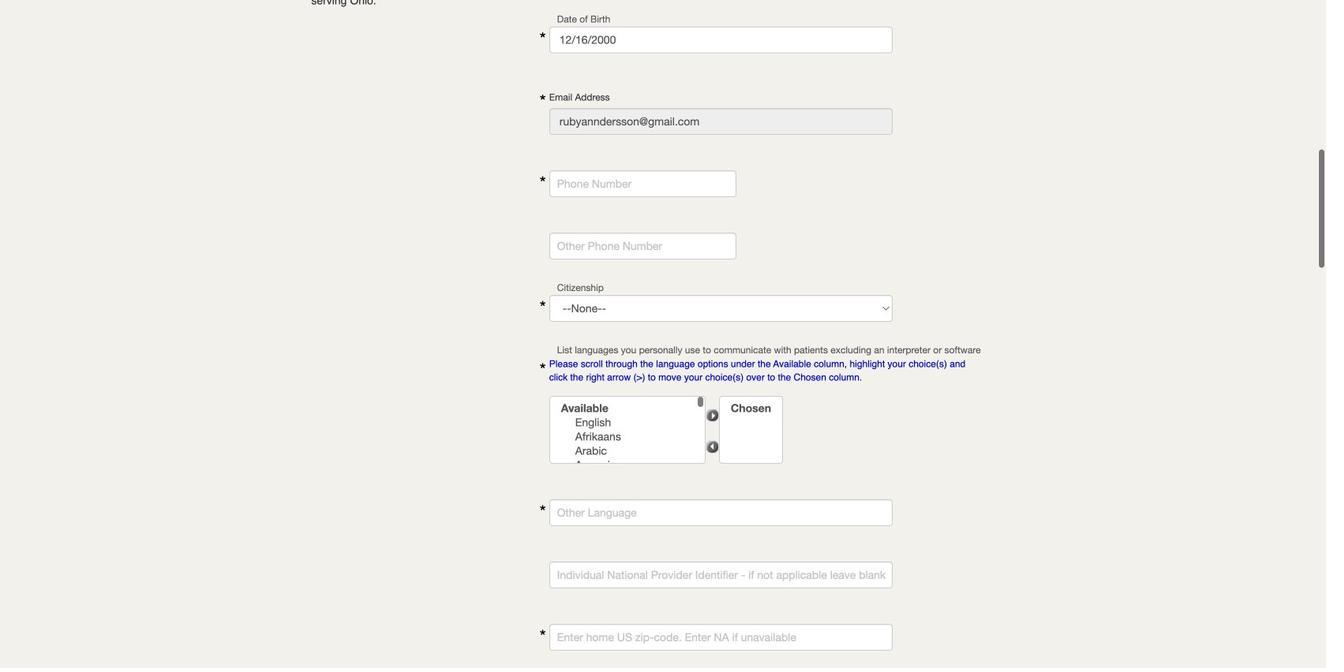 Task type: vqa. For each thing, say whether or not it's contained in the screenshot.
you
no



Task type: locate. For each thing, give the bounding box(es) containing it.
None text field
[[549, 170, 737, 197], [549, 233, 737, 260], [549, 500, 893, 527], [549, 562, 893, 589], [549, 170, 737, 197], [549, 233, 737, 260], [549, 500, 893, 527], [549, 562, 893, 589]]

add image
[[706, 409, 719, 422]]

None text field
[[549, 27, 893, 53], [549, 108, 893, 135], [549, 625, 893, 652], [549, 27, 893, 53], [549, 108, 893, 135], [549, 625, 893, 652]]

remove image
[[706, 441, 719, 454]]



